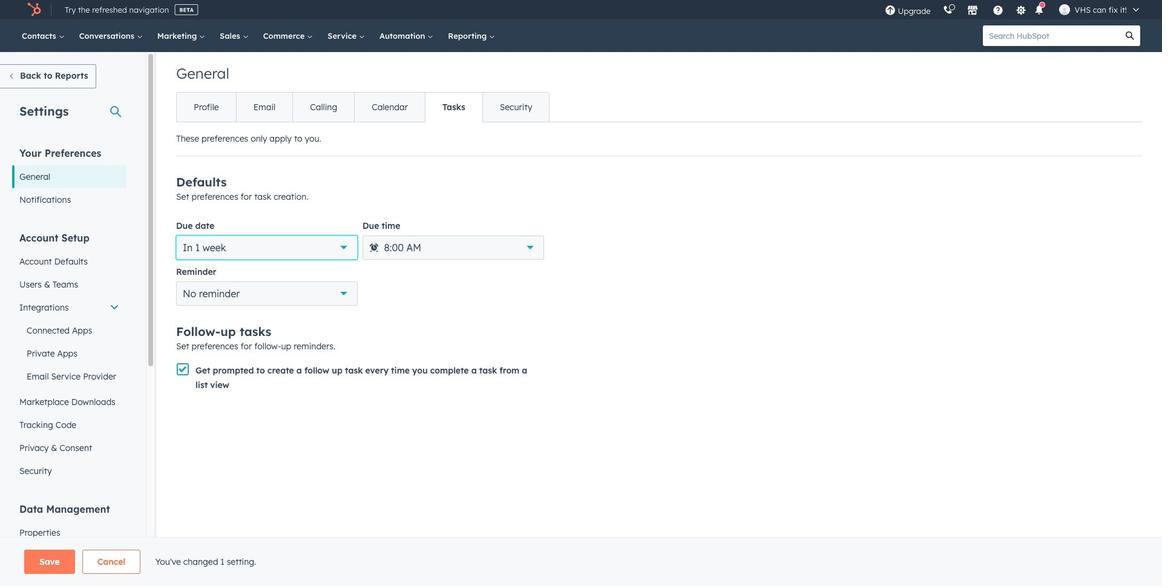 Task type: locate. For each thing, give the bounding box(es) containing it.
your preferences element
[[12, 147, 127, 211]]

menu
[[879, 0, 1148, 19]]

navigation
[[176, 92, 550, 122]]

jer mill image
[[1060, 4, 1070, 15]]



Task type: describe. For each thing, give the bounding box(es) containing it.
marketplaces image
[[968, 5, 978, 16]]

account setup element
[[12, 231, 127, 483]]

data management element
[[12, 503, 127, 586]]

Search HubSpot search field
[[984, 25, 1120, 46]]



Task type: vqa. For each thing, say whether or not it's contained in the screenshot.
Account Setup ELEMENT
yes



